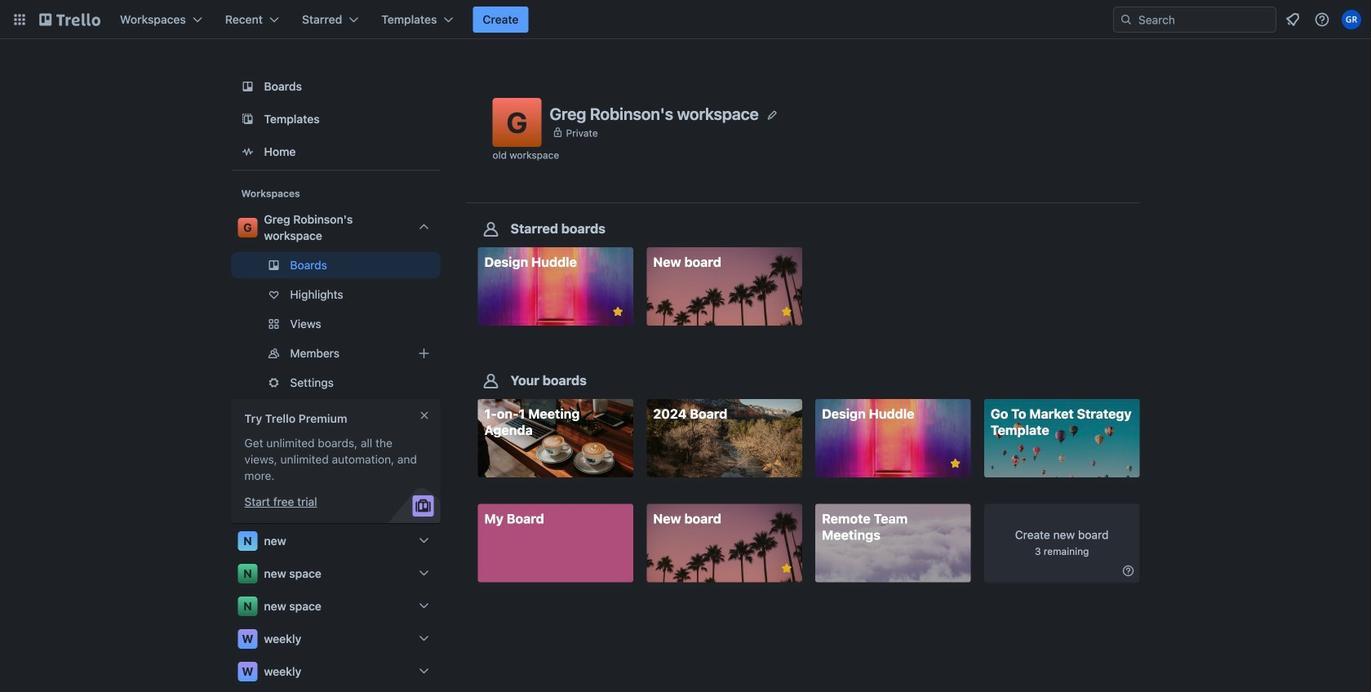 Task type: describe. For each thing, give the bounding box(es) containing it.
0 vertical spatial click to unstar this board. it will be removed from your starred list. image
[[779, 304, 794, 319]]

sm image
[[1120, 563, 1137, 579]]

1 vertical spatial click to unstar this board. it will be removed from your starred list. image
[[948, 456, 963, 471]]

add image
[[414, 344, 434, 363]]

0 vertical spatial click to unstar this board. it will be removed from your starred list. image
[[611, 304, 625, 319]]

primary element
[[0, 0, 1371, 39]]

search image
[[1120, 13, 1133, 26]]

template board image
[[238, 109, 258, 129]]



Task type: locate. For each thing, give the bounding box(es) containing it.
click to unstar this board. it will be removed from your starred list. image
[[779, 304, 794, 319], [948, 456, 963, 471]]

Search field
[[1113, 7, 1277, 33]]

0 notifications image
[[1283, 10, 1303, 29]]

0 horizontal spatial click to unstar this board. it will be removed from your starred list. image
[[611, 304, 625, 319]]

0 horizontal spatial click to unstar this board. it will be removed from your starred list. image
[[779, 304, 794, 319]]

open information menu image
[[1314, 11, 1330, 28]]

1 horizontal spatial click to unstar this board. it will be removed from your starred list. image
[[779, 561, 794, 576]]

1 horizontal spatial click to unstar this board. it will be removed from your starred list. image
[[948, 456, 963, 471]]

board image
[[238, 77, 258, 96]]

home image
[[238, 142, 258, 162]]

greg robinson (gregrobinson96) image
[[1342, 10, 1361, 29]]

back to home image
[[39, 7, 100, 33]]

1 vertical spatial click to unstar this board. it will be removed from your starred list. image
[[779, 561, 794, 576]]

click to unstar this board. it will be removed from your starred list. image
[[611, 304, 625, 319], [779, 561, 794, 576]]



Task type: vqa. For each thing, say whether or not it's contained in the screenshot.
template board IMAGE at the top left of the page
yes



